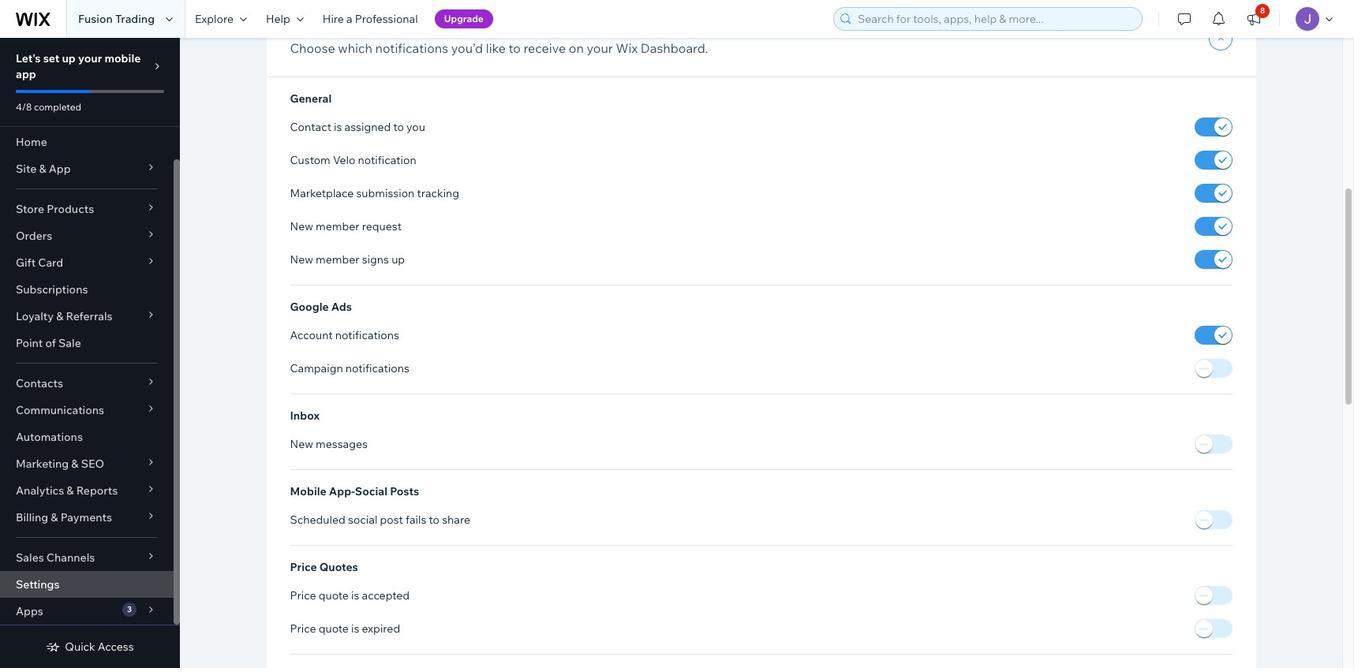 Task type: vqa. For each thing, say whether or not it's contained in the screenshot.
the leftmost Up
yes



Task type: locate. For each thing, give the bounding box(es) containing it.
fails
[[406, 513, 427, 528]]

custom
[[290, 153, 331, 167]]

settings link
[[0, 572, 174, 598]]

1 member from the top
[[316, 219, 360, 234]]

2 new from the top
[[290, 253, 313, 267]]

sidebar element
[[0, 38, 180, 669]]

& left the reports
[[67, 484, 74, 498]]

2 vertical spatial price
[[290, 622, 316, 637]]

0 horizontal spatial to
[[393, 120, 404, 134]]

to
[[509, 40, 521, 56], [393, 120, 404, 134], [429, 513, 440, 528]]

new up google
[[290, 253, 313, 267]]

loyalty & referrals
[[16, 309, 113, 324]]

1 price from the top
[[290, 561, 317, 575]]

2 price from the top
[[290, 589, 316, 603]]

new down inbox
[[290, 437, 313, 452]]

referrals
[[66, 309, 113, 324]]

price
[[290, 561, 317, 575], [290, 589, 316, 603], [290, 622, 316, 637]]

submission
[[356, 186, 415, 201]]

assigned
[[345, 120, 391, 134]]

quote for expired
[[319, 622, 349, 637]]

help
[[266, 12, 290, 26]]

share
[[442, 513, 470, 528]]

3 price from the top
[[290, 622, 316, 637]]

& left 'seo'
[[71, 457, 79, 471]]

fusion
[[78, 12, 113, 26]]

posts
[[390, 485, 419, 499]]

subscriptions link
[[0, 276, 174, 303]]

2 vertical spatial new
[[290, 437, 313, 452]]

products
[[47, 202, 94, 216]]

& right billing at the left of the page
[[51, 511, 58, 525]]

a
[[347, 12, 353, 26]]

quote down quotes
[[319, 589, 349, 603]]

scheduled
[[290, 513, 346, 528]]

upgrade button
[[435, 9, 493, 28]]

is left expired
[[351, 622, 360, 637]]

8 button
[[1237, 0, 1272, 38]]

0 vertical spatial price
[[290, 561, 317, 575]]

site
[[16, 162, 37, 176]]

completed
[[34, 101, 81, 113]]

notifications up 'campaign notifications'
[[335, 328, 399, 343]]

loyalty
[[16, 309, 54, 324]]

to right "like"
[[509, 40, 521, 56]]

1 vertical spatial member
[[316, 253, 360, 267]]

marketing & seo
[[16, 457, 104, 471]]

marketplace
[[290, 186, 354, 201]]

1 vertical spatial price
[[290, 589, 316, 603]]

analytics & reports button
[[0, 478, 174, 504]]

explore
[[195, 12, 234, 26]]

price down price quotes
[[290, 589, 316, 603]]

& right loyalty
[[56, 309, 63, 324]]

notifications inside the dashboard choose which notifications you'd like to receive on your wix dashboard.
[[375, 40, 449, 56]]

1 horizontal spatial to
[[429, 513, 440, 528]]

1 horizontal spatial your
[[587, 40, 613, 56]]

is left accepted
[[351, 589, 360, 603]]

site & app button
[[0, 156, 174, 182]]

new for new messages
[[290, 437, 313, 452]]

notifications down account notifications
[[346, 362, 410, 376]]

1 vertical spatial is
[[351, 589, 360, 603]]

new
[[290, 219, 313, 234], [290, 253, 313, 267], [290, 437, 313, 452]]

&
[[39, 162, 46, 176], [56, 309, 63, 324], [71, 457, 79, 471], [67, 484, 74, 498], [51, 511, 58, 525]]

price down price quote is accepted
[[290, 622, 316, 637]]

dashboard choose which notifications you'd like to receive on your wix dashboard.
[[290, 19, 709, 56]]

& right site
[[39, 162, 46, 176]]

sales
[[16, 551, 44, 565]]

member
[[316, 219, 360, 234], [316, 253, 360, 267]]

notifications for account notifications
[[335, 328, 399, 343]]

new messages
[[290, 437, 368, 452]]

0 horizontal spatial your
[[78, 51, 102, 66]]

up right set
[[62, 51, 76, 66]]

up right 'signs'
[[392, 253, 405, 267]]

0 vertical spatial quote
[[319, 589, 349, 603]]

price left quotes
[[290, 561, 317, 575]]

mobile
[[290, 485, 327, 499]]

social
[[355, 485, 388, 499]]

notifications down professional
[[375, 40, 449, 56]]

home link
[[0, 129, 174, 156]]

contact is assigned to you
[[290, 120, 425, 134]]

member up 'new member signs up'
[[316, 219, 360, 234]]

0 vertical spatial to
[[509, 40, 521, 56]]

member down new member request
[[316, 253, 360, 267]]

& for analytics
[[67, 484, 74, 498]]

1 vertical spatial notifications
[[335, 328, 399, 343]]

hire
[[323, 12, 344, 26]]

messages
[[316, 437, 368, 452]]

to right fails
[[429, 513, 440, 528]]

billing & payments
[[16, 511, 112, 525]]

new for new member signs up
[[290, 253, 313, 267]]

dashboard.
[[641, 40, 709, 56]]

0 vertical spatial notifications
[[375, 40, 449, 56]]

google
[[290, 300, 329, 314]]

3 new from the top
[[290, 437, 313, 452]]

up inside let's set up your mobile app
[[62, 51, 76, 66]]

quotes
[[319, 561, 358, 575]]

0 vertical spatial member
[[316, 219, 360, 234]]

quote down price quote is accepted
[[319, 622, 349, 637]]

4/8
[[16, 101, 32, 113]]

analytics & reports
[[16, 484, 118, 498]]

to left you
[[393, 120, 404, 134]]

your right "on"
[[587, 40, 613, 56]]

dashboard
[[290, 19, 373, 39]]

expired
[[362, 622, 400, 637]]

member for signs
[[316, 253, 360, 267]]

1 vertical spatial up
[[392, 253, 405, 267]]

2 quote from the top
[[319, 622, 349, 637]]

& inside popup button
[[39, 162, 46, 176]]

subscriptions
[[16, 283, 88, 297]]

automations
[[16, 430, 83, 444]]

contact
[[290, 120, 332, 134]]

quick access button
[[46, 640, 134, 654]]

price quote is expired
[[290, 622, 400, 637]]

is for accepted
[[351, 589, 360, 603]]

& for site
[[39, 162, 46, 176]]

is for expired
[[351, 622, 360, 637]]

1 quote from the top
[[319, 589, 349, 603]]

2 vertical spatial notifications
[[346, 362, 410, 376]]

tracking
[[417, 186, 460, 201]]

0 horizontal spatial up
[[62, 51, 76, 66]]

price for price quotes
[[290, 561, 317, 575]]

0 vertical spatial up
[[62, 51, 76, 66]]

new down marketplace
[[290, 219, 313, 234]]

& inside dropdown button
[[71, 457, 79, 471]]

social
[[348, 513, 378, 528]]

your left mobile
[[78, 51, 102, 66]]

orders
[[16, 229, 52, 243]]

quick access
[[65, 640, 134, 654]]

let's set up your mobile app
[[16, 51, 141, 81]]

apps
[[16, 605, 43, 619]]

new member request
[[290, 219, 402, 234]]

new for new member request
[[290, 219, 313, 234]]

is right contact
[[334, 120, 342, 134]]

0 vertical spatial new
[[290, 219, 313, 234]]

1 vertical spatial quote
[[319, 622, 349, 637]]

price for price quote is accepted
[[290, 589, 316, 603]]

price for price quote is expired
[[290, 622, 316, 637]]

1 horizontal spatial up
[[392, 253, 405, 267]]

2 horizontal spatial to
[[509, 40, 521, 56]]

2 vertical spatial to
[[429, 513, 440, 528]]

2 member from the top
[[316, 253, 360, 267]]

1 vertical spatial new
[[290, 253, 313, 267]]

gift card button
[[0, 249, 174, 276]]

to inside the dashboard choose which notifications you'd like to receive on your wix dashboard.
[[509, 40, 521, 56]]

gift
[[16, 256, 36, 270]]

notifications
[[375, 40, 449, 56], [335, 328, 399, 343], [346, 362, 410, 376]]

marketing & seo button
[[0, 451, 174, 478]]

2 vertical spatial is
[[351, 622, 360, 637]]

1 new from the top
[[290, 219, 313, 234]]

notification
[[358, 153, 417, 167]]



Task type: describe. For each thing, give the bounding box(es) containing it.
automations link
[[0, 424, 174, 451]]

scheduled social post fails to share
[[290, 513, 470, 528]]

billing & payments button
[[0, 504, 174, 531]]

8
[[1261, 6, 1266, 16]]

hire a professional link
[[313, 0, 428, 38]]

inbox
[[290, 409, 320, 423]]

campaign
[[290, 362, 343, 376]]

communications
[[16, 403, 104, 418]]

request
[[362, 219, 402, 234]]

google ads
[[290, 300, 352, 314]]

& for loyalty
[[56, 309, 63, 324]]

4/8 completed
[[16, 101, 81, 113]]

professional
[[355, 12, 418, 26]]

channels
[[46, 551, 95, 565]]

price quote is accepted
[[290, 589, 410, 603]]

let's
[[16, 51, 41, 66]]

choose
[[290, 40, 335, 56]]

billing
[[16, 511, 48, 525]]

mobile app-social posts
[[290, 485, 419, 499]]

notifications for campaign notifications
[[346, 362, 410, 376]]

& for billing
[[51, 511, 58, 525]]

Search for tools, apps, help & more... field
[[853, 8, 1138, 30]]

communications button
[[0, 397, 174, 424]]

of
[[45, 336, 56, 350]]

home
[[16, 135, 47, 149]]

sales channels
[[16, 551, 95, 565]]

store products
[[16, 202, 94, 216]]

member for request
[[316, 219, 360, 234]]

analytics
[[16, 484, 64, 498]]

your inside let's set up your mobile app
[[78, 51, 102, 66]]

trading
[[115, 12, 155, 26]]

receive
[[524, 40, 566, 56]]

account notifications
[[290, 328, 399, 343]]

app
[[16, 67, 36, 81]]

settings
[[16, 578, 60, 592]]

card
[[38, 256, 63, 270]]

ads
[[331, 300, 352, 314]]

campaign notifications
[[290, 362, 410, 376]]

sales channels button
[[0, 545, 174, 572]]

loyalty & referrals button
[[0, 303, 174, 330]]

hire a professional
[[323, 12, 418, 26]]

quote for accepted
[[319, 589, 349, 603]]

contacts button
[[0, 370, 174, 397]]

which
[[338, 40, 373, 56]]

site & app
[[16, 162, 71, 176]]

fusion trading
[[78, 12, 155, 26]]

you
[[407, 120, 425, 134]]

access
[[98, 640, 134, 654]]

like
[[486, 40, 506, 56]]

0 vertical spatial is
[[334, 120, 342, 134]]

your inside the dashboard choose which notifications you'd like to receive on your wix dashboard.
[[587, 40, 613, 56]]

marketplace submission tracking
[[290, 186, 460, 201]]

velo
[[333, 153, 356, 167]]

account
[[290, 328, 333, 343]]

quick
[[65, 640, 95, 654]]

reports
[[76, 484, 118, 498]]

& for marketing
[[71, 457, 79, 471]]

wix
[[616, 40, 638, 56]]

store products button
[[0, 196, 174, 223]]

custom velo notification
[[290, 153, 417, 167]]

contacts
[[16, 377, 63, 391]]

seo
[[81, 457, 104, 471]]

point
[[16, 336, 43, 350]]

1 vertical spatial to
[[393, 120, 404, 134]]

gift card
[[16, 256, 63, 270]]

3
[[127, 605, 132, 615]]

general
[[290, 92, 332, 106]]

help button
[[257, 0, 313, 38]]

point of sale
[[16, 336, 81, 350]]

accepted
[[362, 589, 410, 603]]

price quotes
[[290, 561, 358, 575]]

point of sale link
[[0, 330, 174, 357]]

app
[[49, 162, 71, 176]]

upgrade
[[444, 13, 484, 24]]

sale
[[58, 336, 81, 350]]

marketing
[[16, 457, 69, 471]]

on
[[569, 40, 584, 56]]



